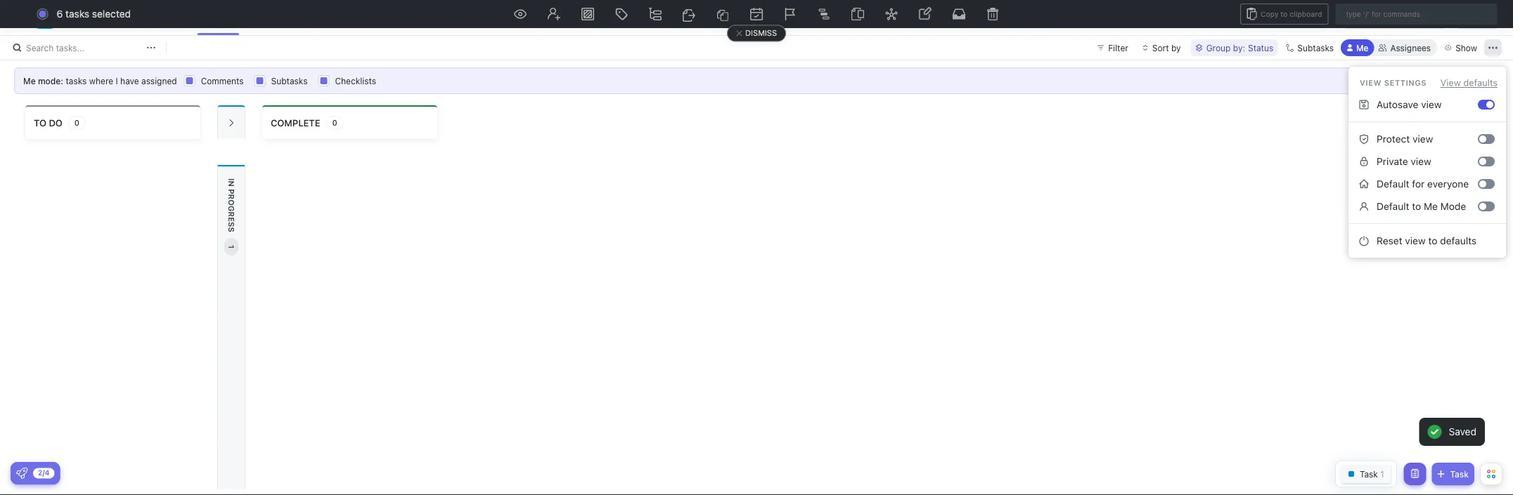 Task type: describe. For each thing, give the bounding box(es) containing it.
search
[[26, 43, 54, 53]]

comments
[[201, 76, 244, 86]]

dismiss
[[745, 29, 777, 38]]

selected
[[92, 8, 131, 20]]

mode:
[[38, 76, 63, 86]]

board link
[[211, 0, 245, 35]]

view for view settings
[[1360, 78, 1382, 88]]

i
[[227, 179, 236, 181]]

me inside default to me mode button
[[1424, 201, 1438, 212]]

autosave
[[1377, 99, 1418, 110]]

automations
[[1349, 13, 1401, 22]]

1 vertical spatial 1
[[227, 245, 236, 249]]

me mode: tasks where i have assigned
[[23, 76, 177, 86]]

view settings
[[1360, 78, 1427, 88]]

me button
[[1341, 39, 1374, 56]]

0 for complete
[[332, 118, 337, 128]]

assignees
[[1390, 43, 1431, 53]]

i
[[116, 76, 118, 86]]

view for view defaults
[[1440, 77, 1461, 88]]

default to me mode
[[1377, 201, 1466, 212]]

autosave view button
[[1354, 94, 1478, 116]]

task
[[1450, 470, 1469, 480]]

complete
[[271, 117, 320, 128]]

1 s from the top
[[227, 222, 236, 227]]

0 vertical spatial 1
[[1410, 12, 1414, 22]]

6 tasks selected
[[57, 8, 131, 20]]

0 horizontal spatial to
[[34, 117, 46, 128]]

where
[[89, 76, 113, 86]]

to do
[[34, 117, 63, 128]]

me for me
[[1356, 43, 1369, 53]]

2 s from the top
[[227, 227, 236, 233]]

share button
[[1454, 6, 1500, 29]]

2 tasks from the top
[[66, 76, 87, 86]]

search tasks...
[[26, 43, 84, 53]]

o
[[227, 200, 236, 206]]

team
[[62, 11, 91, 24]]

g
[[227, 206, 236, 212]]

1 r from the top
[[227, 194, 236, 200]]

i n p r o g r e s s
[[227, 179, 236, 233]]

1 tasks from the top
[[65, 8, 89, 20]]

type '/' for commands field
[[1336, 4, 1497, 25]]

subtasks
[[271, 76, 308, 86]]

assigned
[[141, 76, 177, 86]]

Search tasks... text field
[[26, 38, 143, 58]]

2 r from the top
[[227, 212, 236, 217]]



Task type: locate. For each thing, give the bounding box(es) containing it.
0 vertical spatial tasks
[[65, 8, 89, 20]]

tasks...
[[56, 43, 84, 53]]

checklists
[[335, 76, 376, 86]]

view
[[1421, 99, 1442, 110], [1405, 235, 1426, 247]]

2 horizontal spatial to
[[1428, 235, 1437, 247]]

0 vertical spatial me
[[1356, 43, 1369, 53]]

view right reset
[[1405, 235, 1426, 247]]

0 horizontal spatial 1
[[227, 245, 236, 249]]

defaults down share
[[1463, 77, 1498, 88]]

team space button
[[56, 2, 126, 33]]

me left 'mode'
[[1424, 201, 1438, 212]]

s down g
[[227, 222, 236, 227]]

me
[[1356, 43, 1369, 53], [23, 76, 36, 86], [1424, 201, 1438, 212]]

do
[[49, 117, 63, 128]]

r
[[227, 194, 236, 200], [227, 212, 236, 217]]

tasks
[[65, 8, 89, 20], [66, 76, 87, 86]]

1
[[1410, 12, 1414, 22], [227, 245, 236, 249]]

me inside me button
[[1356, 43, 1369, 53]]

1 vertical spatial r
[[227, 212, 236, 217]]

default to me mode button
[[1354, 195, 1478, 218]]

reset view to defaults
[[1377, 235, 1477, 247]]

p
[[227, 189, 236, 194]]

view down settings
[[1421, 99, 1442, 110]]

to left do
[[34, 117, 46, 128]]

0 vertical spatial to
[[34, 117, 46, 128]]

view for autosave
[[1421, 99, 1442, 110]]

1 vertical spatial to
[[1412, 201, 1421, 212]]

view defaults
[[1440, 77, 1498, 88]]

0 right complete
[[332, 118, 337, 128]]

saved
[[1449, 426, 1476, 438]]

2 horizontal spatial me
[[1424, 201, 1438, 212]]

to inside the reset view to defaults button
[[1428, 235, 1437, 247]]

1 horizontal spatial view
[[1440, 77, 1461, 88]]

0 horizontal spatial me
[[23, 76, 36, 86]]

0 right do
[[74, 118, 79, 128]]

tasks right 6
[[65, 8, 89, 20]]

to inside default to me mode button
[[1412, 201, 1421, 212]]

r up g
[[227, 194, 236, 200]]

2/4
[[38, 469, 50, 477]]

view up the autosave view button
[[1440, 77, 1461, 88]]

settings
[[1384, 78, 1427, 88]]

have
[[120, 76, 139, 86]]

to down default to me mode
[[1428, 235, 1437, 247]]

s
[[227, 222, 236, 227], [227, 227, 236, 233]]

1 horizontal spatial 1
[[1410, 12, 1414, 22]]

share
[[1472, 13, 1495, 23]]

defaults inside button
[[1440, 235, 1477, 247]]

defaults down 'mode'
[[1440, 235, 1477, 247]]

6
[[57, 8, 63, 20]]

view
[[1440, 77, 1461, 88], [1360, 78, 1382, 88]]

me down the automations
[[1356, 43, 1369, 53]]

r down o
[[227, 212, 236, 217]]

me for me mode: tasks where i have assigned
[[23, 76, 36, 86]]

2 vertical spatial to
[[1428, 235, 1437, 247]]

1 vertical spatial tasks
[[66, 76, 87, 86]]

2 vertical spatial me
[[1424, 201, 1438, 212]]

s down e
[[227, 227, 236, 233]]

team space
[[62, 11, 126, 24]]

view up autosave
[[1360, 78, 1382, 88]]

n
[[227, 181, 236, 187]]

me left mode:
[[23, 76, 36, 86]]

2 0 from the left
[[332, 118, 337, 128]]

default
[[1377, 201, 1409, 212]]

1 vertical spatial view
[[1405, 235, 1426, 247]]

1 up assignees
[[1410, 12, 1414, 22]]

e
[[227, 217, 236, 222]]

1 horizontal spatial to
[[1412, 201, 1421, 212]]

assignees button
[[1372, 39, 1437, 56]]

onboarding checklist button element
[[16, 468, 27, 480]]

0 horizontal spatial 0
[[74, 118, 79, 128]]

0 vertical spatial defaults
[[1463, 77, 1498, 88]]

mode
[[1440, 201, 1466, 212]]

1 horizontal spatial 0
[[332, 118, 337, 128]]

0
[[74, 118, 79, 128], [332, 118, 337, 128]]

0 vertical spatial view
[[1421, 99, 1442, 110]]

1 vertical spatial me
[[23, 76, 36, 86]]

tasks left 'where'
[[66, 76, 87, 86]]

reset view to defaults button
[[1354, 230, 1500, 252]]

to right default
[[1412, 201, 1421, 212]]

1 vertical spatial defaults
[[1440, 235, 1477, 247]]

onboarding checklist button image
[[16, 468, 27, 480]]

board
[[211, 12, 239, 23]]

1 0 from the left
[[74, 118, 79, 128]]

reset
[[1377, 235, 1402, 247]]

view for reset
[[1405, 235, 1426, 247]]

space
[[93, 11, 126, 24]]

defaults
[[1463, 77, 1498, 88], [1440, 235, 1477, 247]]

to
[[34, 117, 46, 128], [1412, 201, 1421, 212], [1428, 235, 1437, 247]]

1 horizontal spatial me
[[1356, 43, 1369, 53]]

0 vertical spatial r
[[227, 194, 236, 200]]

0 horizontal spatial view
[[1360, 78, 1382, 88]]

view defaults button
[[1440, 77, 1498, 88]]

0 for to do
[[74, 118, 79, 128]]

autosave view
[[1377, 99, 1442, 110]]

1 down e
[[227, 245, 236, 249]]



Task type: vqa. For each thing, say whether or not it's contained in the screenshot.
Sharing
no



